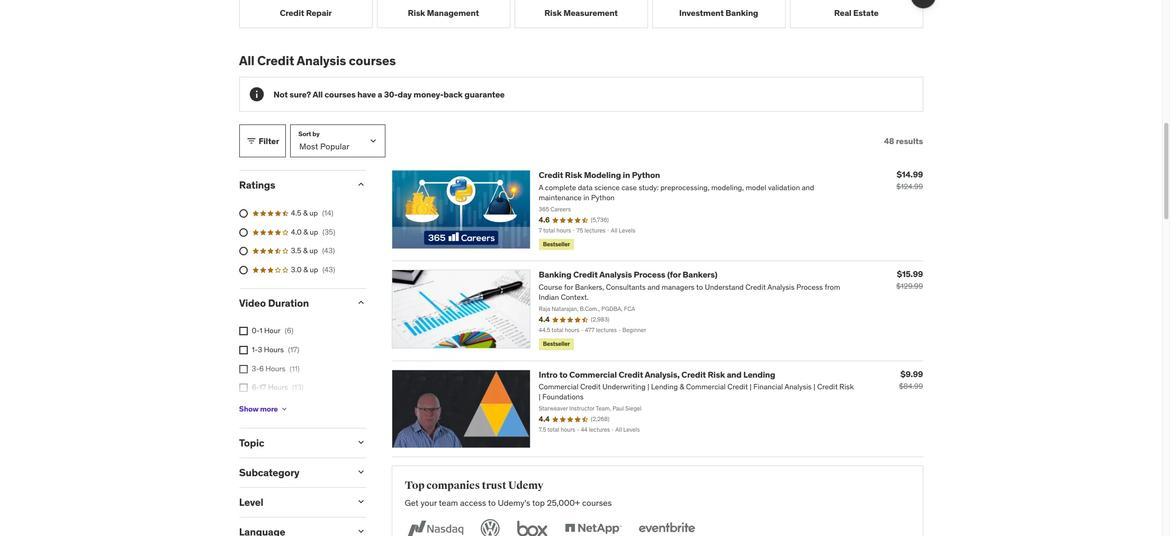 Task type: locate. For each thing, give the bounding box(es) containing it.
companies
[[427, 479, 480, 492]]

risk management link
[[377, 0, 510, 28]]

real estate link
[[790, 0, 923, 28]]

risk left measurement
[[545, 7, 562, 18]]

modeling
[[584, 170, 621, 180]]

$14.99
[[897, 169, 923, 180]]

1 vertical spatial to
[[488, 497, 496, 508]]

up right 3.0
[[310, 265, 318, 274]]

$129.99
[[897, 282, 923, 291]]

courses left have
[[325, 89, 356, 99]]

access
[[460, 497, 486, 508]]

xsmall image left the 6-
[[239, 384, 248, 392]]

2 small image from the top
[[356, 297, 366, 307]]

top
[[405, 479, 425, 492]]

a
[[378, 89, 382, 99]]

xsmall image left 1-
[[239, 346, 248, 354]]

hours for 3-6 hours
[[266, 364, 286, 373]]

courses for analysis
[[349, 52, 396, 69]]

3 small image from the top
[[356, 467, 366, 477]]

lending
[[744, 369, 776, 380]]

volkswagen image
[[479, 517, 502, 536]]

subcategory
[[239, 466, 300, 479]]

0 vertical spatial banking
[[726, 7, 759, 18]]

credit risk modeling in python
[[539, 170, 660, 180]]

courses up have
[[349, 52, 396, 69]]

1 (43) from the top
[[322, 246, 335, 255]]

1 small image from the top
[[356, 179, 366, 190]]

3-6 hours (11)
[[252, 364, 300, 373]]

(43) for 3.5 & up (43)
[[322, 246, 335, 255]]

1 vertical spatial (43)
[[323, 265, 335, 274]]

small image
[[246, 136, 257, 146], [356, 437, 366, 448], [356, 496, 366, 507], [356, 526, 366, 536]]

0 horizontal spatial to
[[488, 497, 496, 508]]

1 horizontal spatial analysis
[[600, 269, 632, 280]]

risk measurement
[[545, 7, 618, 18]]

small image inside filter button
[[246, 136, 257, 146]]

hours right the 17+
[[265, 401, 285, 411]]

filter
[[259, 135, 279, 146]]

risk measurement link
[[515, 0, 648, 28]]

hour
[[264, 326, 281, 335]]

1-
[[252, 345, 258, 354]]

video duration button
[[239, 296, 347, 309]]

4.0
[[291, 227, 302, 237]]

eventbrite image
[[636, 517, 697, 536]]

small image for ratings
[[356, 179, 366, 190]]

in
[[623, 170, 630, 180]]

and
[[727, 369, 742, 380]]

up
[[310, 208, 318, 218], [310, 227, 318, 237], [310, 246, 318, 255], [310, 265, 318, 274]]

(43) for 3.0 & up (43)
[[323, 265, 335, 274]]

all
[[239, 52, 255, 69], [313, 89, 323, 99]]

0 horizontal spatial analysis
[[297, 52, 346, 69]]

& right 4.5
[[303, 208, 308, 218]]

0 vertical spatial analysis
[[297, 52, 346, 69]]

all credit analysis courses
[[239, 52, 396, 69]]

4.0 & up (35)
[[291, 227, 335, 237]]

0 vertical spatial to
[[560, 369, 568, 380]]

next image
[[915, 0, 932, 4]]

1 vertical spatial analysis
[[600, 269, 632, 280]]

to
[[560, 369, 568, 380], [488, 497, 496, 508]]

$9.99 $84.99
[[899, 368, 923, 391]]

have
[[358, 89, 376, 99]]

real estate
[[835, 7, 879, 18]]

small image for subcategory
[[356, 467, 366, 477]]

filter button
[[239, 125, 286, 157]]

analysis left process at the bottom right of page
[[600, 269, 632, 280]]

0 vertical spatial all
[[239, 52, 255, 69]]

&
[[303, 208, 308, 218], [304, 227, 308, 237], [303, 246, 308, 255], [304, 265, 308, 274]]

risk left management
[[408, 7, 425, 18]]

$124.99
[[897, 182, 923, 191]]

guarantee
[[465, 89, 505, 99]]

hours right 17
[[268, 382, 288, 392]]

1 vertical spatial small image
[[356, 297, 366, 307]]

25,000+
[[547, 497, 580, 508]]

(17)
[[288, 345, 299, 354]]

1 horizontal spatial to
[[560, 369, 568, 380]]

risk
[[408, 7, 425, 18], [545, 7, 562, 18], [565, 170, 582, 180], [708, 369, 725, 380]]

(13)
[[292, 382, 304, 392]]

1 vertical spatial courses
[[325, 89, 356, 99]]

up left (35)
[[310, 227, 318, 237]]

xsmall image right more
[[280, 405, 289, 413]]

2 vertical spatial courses
[[582, 497, 612, 508]]

& right 3.0
[[304, 265, 308, 274]]

$84.99
[[899, 381, 923, 391]]

to down trust
[[488, 497, 496, 508]]

(43) down (35)
[[322, 246, 335, 255]]

commercial
[[570, 369, 617, 380]]

small image
[[356, 179, 366, 190], [356, 297, 366, 307], [356, 467, 366, 477]]

1 horizontal spatial banking
[[726, 7, 759, 18]]

get
[[405, 497, 419, 508]]

& right the 3.5
[[303, 246, 308, 255]]

investment banking link
[[652, 0, 786, 28]]

6
[[259, 364, 264, 373]]

analysis up sure?
[[297, 52, 346, 69]]

intro to commercial credit analysis, credit risk and lending
[[539, 369, 776, 380]]

not
[[274, 89, 288, 99]]

hours right the 3 on the left of the page
[[264, 345, 284, 354]]

courses up netapp image
[[582, 497, 612, 508]]

day
[[398, 89, 412, 99]]

0 vertical spatial (43)
[[322, 246, 335, 255]]

1 horizontal spatial all
[[313, 89, 323, 99]]

analysis
[[297, 52, 346, 69], [600, 269, 632, 280]]

4.5 & up (14)
[[291, 208, 334, 218]]

3.5
[[291, 246, 301, 255]]

credit repair link
[[239, 0, 373, 28]]

up for 4.0 & up
[[310, 227, 318, 237]]

1
[[260, 326, 262, 335]]

team
[[439, 497, 458, 508]]

up right the 3.5
[[310, 246, 318, 255]]

show
[[239, 404, 259, 414]]

hours
[[264, 345, 284, 354], [266, 364, 286, 373], [268, 382, 288, 392], [265, 401, 285, 411]]

xsmall image left 0-
[[239, 327, 248, 335]]

& right 4.0
[[304, 227, 308, 237]]

2 (43) from the top
[[323, 265, 335, 274]]

real
[[835, 7, 852, 18]]

analysis for process
[[600, 269, 632, 280]]

0 vertical spatial small image
[[356, 179, 366, 190]]

xsmall image
[[239, 327, 248, 335], [239, 346, 248, 354], [239, 384, 248, 392], [280, 405, 289, 413]]

48 results
[[884, 135, 923, 146]]

money-
[[414, 89, 444, 99]]

xsmall image
[[239, 365, 248, 373]]

0 horizontal spatial banking
[[539, 269, 572, 280]]

0 horizontal spatial all
[[239, 52, 255, 69]]

xsmall image for 0-
[[239, 327, 248, 335]]

management
[[427, 7, 479, 18]]

small image for video duration
[[356, 297, 366, 307]]

courses
[[349, 52, 396, 69], [325, 89, 356, 99], [582, 497, 612, 508]]

& for 3.5
[[303, 246, 308, 255]]

4.5
[[291, 208, 301, 218]]

hours right 6
[[266, 364, 286, 373]]

top companies trust udemy get your team access to udemy's top 25,000+ courses
[[405, 479, 612, 508]]

2 vertical spatial small image
[[356, 467, 366, 477]]

(43) down 3.5 & up (43)
[[323, 265, 335, 274]]

to right intro
[[560, 369, 568, 380]]

analysis for courses
[[297, 52, 346, 69]]

up left '(14)'
[[310, 208, 318, 218]]

credit
[[280, 7, 304, 18], [257, 52, 294, 69], [539, 170, 563, 180], [573, 269, 598, 280], [619, 369, 643, 380], [682, 369, 706, 380]]

banking
[[726, 7, 759, 18], [539, 269, 572, 280]]

netapp image
[[563, 517, 624, 536]]

measurement
[[564, 7, 618, 18]]

0 vertical spatial courses
[[349, 52, 396, 69]]

level
[[239, 496, 263, 508]]

udemy
[[508, 479, 544, 492]]

credit repair
[[280, 7, 332, 18]]



Task type: describe. For each thing, give the bounding box(es) containing it.
1-3 hours (17)
[[252, 345, 299, 354]]

& for 4.5
[[303, 208, 308, 218]]

repair
[[306, 7, 332, 18]]

nasdaq image
[[405, 517, 466, 536]]

level button
[[239, 496, 347, 508]]

risk management
[[408, 7, 479, 18]]

box image
[[515, 517, 550, 536]]

1 vertical spatial banking
[[539, 269, 572, 280]]

3
[[258, 345, 262, 354]]

$15.99 $129.99
[[897, 269, 923, 291]]

python
[[632, 170, 660, 180]]

subcategory button
[[239, 466, 347, 479]]

sure?
[[290, 89, 311, 99]]

1 vertical spatial all
[[313, 89, 323, 99]]

ratings
[[239, 179, 275, 191]]

analysis,
[[645, 369, 680, 380]]

topic
[[239, 437, 264, 449]]

ratings button
[[239, 179, 347, 191]]

estate
[[854, 7, 879, 18]]

results
[[896, 135, 923, 146]]

risk inside "link"
[[545, 7, 562, 18]]

& for 3.0
[[304, 265, 308, 274]]

xsmall image for 1-
[[239, 346, 248, 354]]

3.0
[[291, 265, 302, 274]]

credit risk modeling in python link
[[539, 170, 660, 180]]

trust
[[482, 479, 507, 492]]

topic button
[[239, 437, 347, 449]]

credit inside credit repair link
[[280, 7, 304, 18]]

(11)
[[290, 364, 300, 373]]

investment banking
[[679, 7, 759, 18]]

$14.99 $124.99
[[897, 169, 923, 191]]

30-
[[384, 89, 398, 99]]

(35)
[[323, 227, 335, 237]]

& for 4.0
[[304, 227, 308, 237]]

hours for 1-3 hours
[[264, 345, 284, 354]]

17+ hours
[[252, 401, 285, 411]]

0-1 hour (6)
[[252, 326, 294, 335]]

intro to commercial credit analysis, credit risk and lending link
[[539, 369, 776, 380]]

back
[[444, 89, 463, 99]]

risk left "modeling" at the top of page
[[565, 170, 582, 180]]

carousel element
[[239, 0, 936, 28]]

$15.99
[[897, 269, 923, 279]]

48 results status
[[884, 135, 923, 146]]

courses inside 'top companies trust udemy get your team access to udemy's top 25,000+ courses'
[[582, 497, 612, 508]]

banking inside carousel element
[[726, 7, 759, 18]]

video
[[239, 296, 266, 309]]

(14)
[[322, 208, 334, 218]]

your
[[421, 497, 437, 508]]

top
[[532, 497, 545, 508]]

6-17 hours (13)
[[252, 382, 304, 392]]

show more
[[239, 404, 278, 414]]

show more button
[[239, 398, 289, 420]]

video duration
[[239, 296, 309, 309]]

to inside 'top companies trust udemy get your team access to udemy's top 25,000+ courses'
[[488, 497, 496, 508]]

48
[[884, 135, 895, 146]]

up for 3.5 & up
[[310, 246, 318, 255]]

process
[[634, 269, 666, 280]]

up for 4.5 & up
[[310, 208, 318, 218]]

(6)
[[285, 326, 294, 335]]

courses for all
[[325, 89, 356, 99]]

0-
[[252, 326, 260, 335]]

xsmall image inside show more button
[[280, 405, 289, 413]]

duration
[[268, 296, 309, 309]]

up for 3.0 & up
[[310, 265, 318, 274]]

more
[[260, 404, 278, 414]]

bankers)
[[683, 269, 718, 280]]

banking credit analysis process (for bankers) link
[[539, 269, 718, 280]]

$9.99
[[901, 368, 923, 379]]

xsmall image for 6-
[[239, 384, 248, 392]]

hours for 6-17 hours
[[268, 382, 288, 392]]

not sure? all courses have a 30-day money-back guarantee
[[274, 89, 505, 99]]

17
[[259, 382, 266, 392]]

udemy's
[[498, 497, 531, 508]]

risk left and
[[708, 369, 725, 380]]

6-
[[252, 382, 259, 392]]

investment
[[679, 7, 724, 18]]

banking credit analysis process (for bankers)
[[539, 269, 718, 280]]

(for
[[667, 269, 681, 280]]

3-
[[252, 364, 259, 373]]



Task type: vqa. For each thing, say whether or not it's contained in the screenshot.
the bottom (43)
yes



